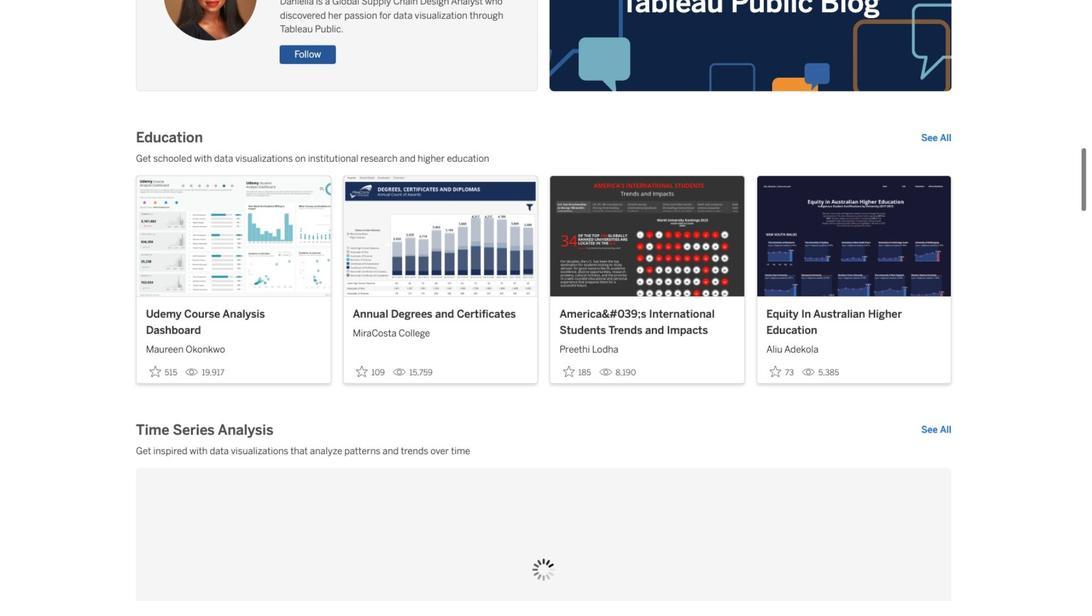 Task type: locate. For each thing, give the bounding box(es) containing it.
0 horizontal spatial add favorite image
[[149, 366, 161, 377]]

education heading
[[136, 129, 203, 147]]

2 add favorite image from the left
[[770, 366, 781, 377]]

add favorite image
[[149, 366, 161, 377], [356, 366, 368, 377]]

add favorite button for third workbook thumbnail from right
[[353, 362, 388, 381]]

2 workbook thumbnail image from the left
[[343, 176, 537, 296]]

see all time series analysis element
[[921, 424, 952, 438]]

1 horizontal spatial add favorite image
[[770, 366, 781, 377]]

1 add favorite button from the left
[[146, 362, 181, 381]]

1 add favorite image from the left
[[149, 366, 161, 377]]

4 workbook thumbnail image from the left
[[757, 176, 951, 296]]

workbook thumbnail image
[[137, 176, 330, 296], [343, 176, 537, 296], [550, 176, 744, 296], [757, 176, 951, 296]]

add favorite image
[[563, 366, 575, 377], [770, 366, 781, 377]]

0 horizontal spatial add favorite image
[[563, 366, 575, 377]]

4 add favorite button from the left
[[766, 362, 797, 381]]

3 add favorite button from the left
[[560, 362, 595, 381]]

time series analysis heading
[[136, 421, 273, 440]]

1 workbook thumbnail image from the left
[[137, 176, 330, 296]]

3 workbook thumbnail image from the left
[[550, 176, 744, 296]]

get schooled with data visualizations on institutional research and higher education element
[[136, 152, 952, 166]]

1 horizontal spatial add favorite image
[[356, 366, 368, 377]]

get inspired with data visualizations that analyze patterns and trends over time element
[[136, 445, 952, 459]]

Add Favorite button
[[146, 362, 181, 381], [353, 362, 388, 381], [560, 362, 595, 381], [766, 362, 797, 381]]

2 add favorite button from the left
[[353, 362, 388, 381]]

1 add favorite image from the left
[[563, 366, 575, 377]]

add favorite button for third workbook thumbnail
[[560, 362, 595, 381]]



Task type: describe. For each thing, give the bounding box(es) containing it.
add favorite button for fourth workbook thumbnail from right
[[146, 362, 181, 381]]

add favorite image for add favorite button associated with 4th workbook thumbnail from left
[[770, 366, 781, 377]]

add favorite button for 4th workbook thumbnail from left
[[766, 362, 797, 381]]

see all education element
[[921, 131, 952, 145]]

add favorite image for add favorite button corresponding to third workbook thumbnail
[[563, 366, 575, 377]]

2 add favorite image from the left
[[356, 366, 368, 377]]



Task type: vqa. For each thing, say whether or not it's contained in the screenshot.
2nd Add Favorite icon from left
yes



